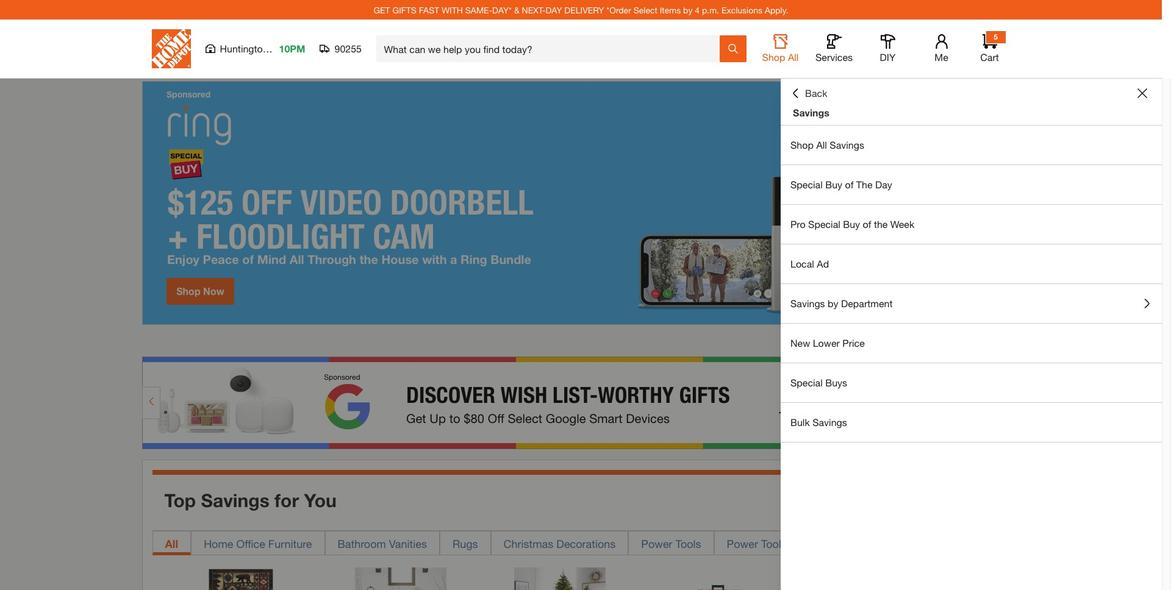 Task type: vqa. For each thing, say whether or not it's contained in the screenshot.
Welcome Back!
no



Task type: describe. For each thing, give the bounding box(es) containing it.
2 vertical spatial all
[[165, 537, 178, 551]]

savings inside "link"
[[813, 417, 847, 428]]

day
[[546, 5, 562, 15]]

m18 fuel 18-v lithium-ion brushless cordless hammer drill and impact driver combo kit (2-tool) with router image
[[674, 568, 765, 590]]

apply.
[[765, 5, 788, 15]]

p.m.
[[702, 5, 719, 15]]

power for power tools
[[641, 537, 673, 551]]

bulk savings
[[791, 417, 847, 428]]

the
[[856, 179, 873, 190]]

&
[[514, 5, 520, 15]]

power tools
[[641, 537, 701, 551]]

the
[[874, 218, 888, 230]]

pro special buy of the week
[[791, 218, 914, 230]]

pro special buy of the week link
[[781, 205, 1162, 244]]

christmas decorations button
[[491, 531, 628, 555]]

sonoma 48 in. w x 22 in. d x 34 in. h single sink bath vanity in almond latte with carrara marble top image
[[355, 568, 446, 590]]

savings up office on the left
[[201, 490, 269, 512]]

shop for shop all
[[762, 51, 785, 63]]

all button
[[152, 531, 191, 555]]

menu containing shop all savings
[[781, 126, 1162, 443]]

savings up special buy of the day in the top right of the page
[[830, 139, 864, 151]]

6 ft. pre-lit green fir artificial christmas tree with 350 led lights 9 functional multi-color remote controller image
[[514, 568, 606, 590]]

90255 button
[[320, 43, 362, 55]]

5
[[994, 32, 998, 41]]

shop all
[[762, 51, 799, 63]]

decorations
[[556, 537, 616, 551]]

savings inside button
[[791, 298, 825, 309]]

ad
[[817, 258, 829, 270]]

christmas decorations
[[504, 537, 616, 551]]

shop all savings
[[791, 139, 864, 151]]

special buys
[[791, 377, 847, 389]]

4
[[695, 5, 700, 15]]

local
[[791, 258, 814, 270]]

home office furniture
[[204, 537, 312, 551]]

accessories
[[784, 537, 844, 551]]

new lower price link
[[781, 324, 1162, 363]]

fast
[[419, 5, 439, 15]]

bulk
[[791, 417, 810, 428]]

10pm
[[279, 43, 305, 54]]

0 vertical spatial by
[[683, 5, 693, 15]]

rugs button
[[440, 531, 491, 555]]

top savings for you
[[164, 490, 337, 512]]

christmas
[[504, 537, 553, 551]]

lower
[[813, 337, 840, 349]]

tool
[[761, 537, 781, 551]]

savings by department
[[791, 298, 893, 309]]

bulk savings link
[[781, 403, 1162, 442]]

*order
[[606, 5, 631, 15]]

1 horizontal spatial of
[[863, 218, 871, 230]]

diy button
[[868, 34, 907, 63]]

select
[[634, 5, 657, 15]]

home
[[204, 537, 233, 551]]

day*
[[492, 5, 512, 15]]

cart 5
[[980, 32, 999, 63]]

for
[[275, 490, 299, 512]]

items
[[660, 5, 681, 15]]

back
[[805, 87, 827, 99]]

drawer close image
[[1138, 88, 1147, 98]]

pro
[[791, 218, 806, 230]]

vanities
[[389, 537, 427, 551]]

services
[[816, 51, 853, 63]]

special buys link
[[781, 364, 1162, 403]]

new
[[791, 337, 810, 349]]

buys
[[825, 377, 847, 389]]

department
[[841, 298, 893, 309]]

0 horizontal spatial buy
[[825, 179, 842, 190]]



Task type: locate. For each thing, give the bounding box(es) containing it.
price
[[843, 337, 865, 349]]

the home depot logo image
[[152, 29, 191, 68]]

special for buy
[[791, 179, 823, 190]]

same-
[[465, 5, 492, 15]]

0 horizontal spatial shop
[[762, 51, 785, 63]]

shop all button
[[761, 34, 800, 63]]

1 vertical spatial by
[[828, 298, 838, 309]]

huntington park
[[220, 43, 291, 54]]

savings by department button
[[781, 284, 1162, 323]]

1 vertical spatial special
[[808, 218, 840, 230]]

shop inside button
[[762, 51, 785, 63]]

0 vertical spatial buy
[[825, 179, 842, 190]]

special up the pro
[[791, 179, 823, 190]]

bathroom
[[338, 537, 386, 551]]

all up special buy of the day in the top right of the page
[[816, 139, 827, 151]]

1 vertical spatial all
[[816, 139, 827, 151]]

shop all savings link
[[781, 126, 1162, 165]]

back button
[[791, 87, 827, 99]]

power left tool
[[727, 537, 758, 551]]

1 horizontal spatial by
[[828, 298, 838, 309]]

savings down "back" "button"
[[793, 107, 829, 118]]

week
[[890, 218, 914, 230]]

me
[[935, 51, 948, 63]]

power tool accessories button
[[714, 531, 857, 555]]

next-
[[522, 5, 546, 15]]

rugs
[[453, 537, 478, 551]]

90255
[[335, 43, 362, 54]]

special right the pro
[[808, 218, 840, 230]]

day
[[875, 179, 892, 190]]

0 vertical spatial special
[[791, 179, 823, 190]]

exclusions
[[722, 5, 762, 15]]

2 vertical spatial special
[[791, 377, 823, 389]]

furniture
[[268, 537, 312, 551]]

services button
[[815, 34, 854, 63]]

of
[[845, 179, 854, 190], [863, 218, 871, 230]]

shop down apply.
[[762, 51, 785, 63]]

What can we help you find today? search field
[[384, 36, 719, 62]]

2 horizontal spatial all
[[816, 139, 827, 151]]

0 vertical spatial all
[[788, 51, 799, 63]]

all for shop all savings
[[816, 139, 827, 151]]

special
[[791, 179, 823, 190], [808, 218, 840, 230], [791, 377, 823, 389]]

0 vertical spatial of
[[845, 179, 854, 190]]

special buy of the day
[[791, 179, 892, 190]]

you
[[304, 490, 337, 512]]

power tool accessories
[[727, 537, 844, 551]]

0 horizontal spatial all
[[165, 537, 178, 551]]

special left buys
[[791, 377, 823, 389]]

0 horizontal spatial by
[[683, 5, 693, 15]]

power for power tool accessories
[[727, 537, 758, 551]]

0 horizontal spatial power
[[641, 537, 673, 551]]

1 horizontal spatial power
[[727, 537, 758, 551]]

1 horizontal spatial buy
[[843, 218, 860, 230]]

home office furniture button
[[191, 531, 325, 555]]

diy
[[880, 51, 896, 63]]

top
[[164, 490, 196, 512]]

all down top
[[165, 537, 178, 551]]

0 horizontal spatial of
[[845, 179, 854, 190]]

1 horizontal spatial shop
[[791, 139, 814, 151]]

park
[[271, 43, 291, 54]]

shop for shop all savings
[[791, 139, 814, 151]]

bathroom vanities
[[338, 537, 427, 551]]

new lower price
[[791, 337, 865, 349]]

buffalo bear brown/red 5 ft. x 7 ft. indoor area rug image
[[195, 568, 287, 590]]

by
[[683, 5, 693, 15], [828, 298, 838, 309]]

1 vertical spatial of
[[863, 218, 871, 230]]

1 power from the left
[[641, 537, 673, 551]]

1 vertical spatial buy
[[843, 218, 860, 230]]

menu
[[781, 126, 1162, 443]]

all
[[788, 51, 799, 63], [816, 139, 827, 151], [165, 537, 178, 551]]

savings right bulk
[[813, 417, 847, 428]]

cart
[[980, 51, 999, 63]]

with
[[442, 5, 463, 15]]

savings down local ad
[[791, 298, 825, 309]]

bathroom vanities button
[[325, 531, 440, 555]]

gifts
[[393, 5, 417, 15]]

by left department
[[828, 298, 838, 309]]

by inside savings by department button
[[828, 298, 838, 309]]

special for buys
[[791, 377, 823, 389]]

1 horizontal spatial all
[[788, 51, 799, 63]]

1 vertical spatial shop
[[791, 139, 814, 151]]

huntington
[[220, 43, 268, 54]]

power inside button
[[727, 537, 758, 551]]

power left the tools
[[641, 537, 673, 551]]

0 vertical spatial shop
[[762, 51, 785, 63]]

shop down "back" "button"
[[791, 139, 814, 151]]

all up "back" "button"
[[788, 51, 799, 63]]

all for shop all
[[788, 51, 799, 63]]

power tools button
[[628, 531, 714, 555]]

get gifts fast with same-day* & next-day delivery *order select items by 4 p.m. exclusions apply.
[[374, 5, 788, 15]]

local ad
[[791, 258, 829, 270]]

delivery
[[564, 5, 604, 15]]

get
[[374, 5, 390, 15]]

by left 4
[[683, 5, 693, 15]]

power inside button
[[641, 537, 673, 551]]

me button
[[922, 34, 961, 63]]

feedback link image
[[1155, 206, 1171, 272]]

savings
[[793, 107, 829, 118], [830, 139, 864, 151], [791, 298, 825, 309], [813, 417, 847, 428], [201, 490, 269, 512]]

tools
[[676, 537, 701, 551]]

shop
[[762, 51, 785, 63], [791, 139, 814, 151]]

office
[[236, 537, 265, 551]]

local ad link
[[781, 245, 1162, 284]]

2 power from the left
[[727, 537, 758, 551]]

buy
[[825, 179, 842, 190], [843, 218, 860, 230]]

special buy of the day link
[[781, 165, 1162, 204]]

power
[[641, 537, 673, 551], [727, 537, 758, 551]]



